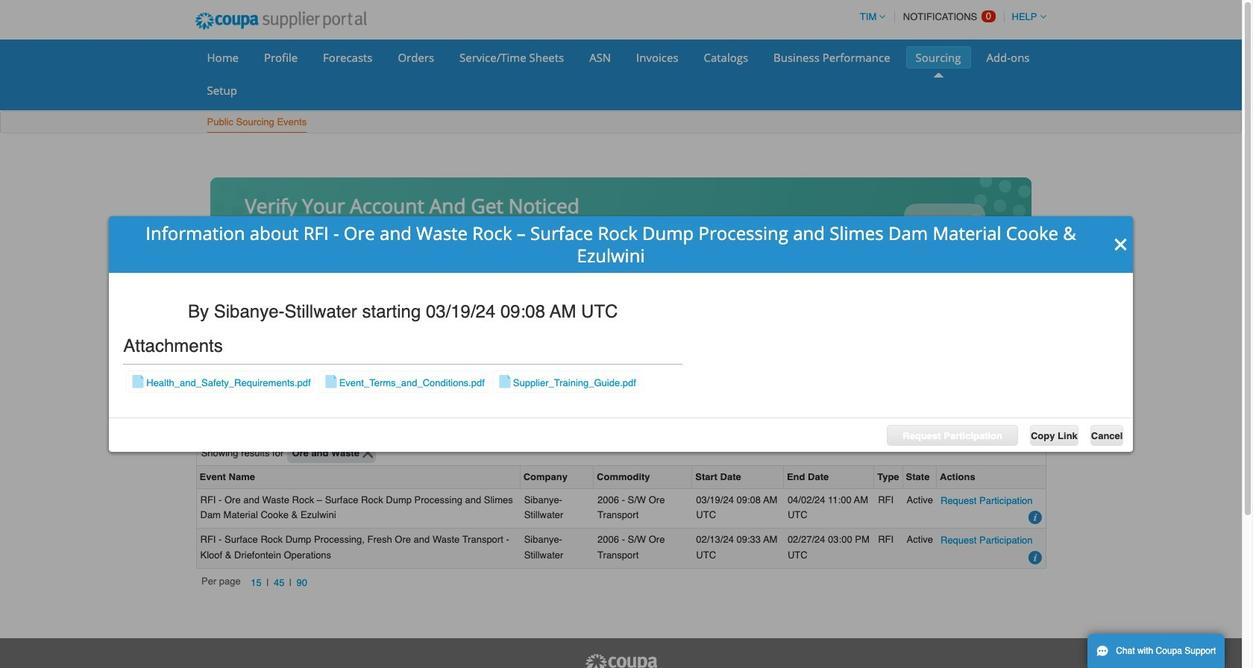Task type: describe. For each thing, give the bounding box(es) containing it.
information about rfi - ore and waste rock – surface rock dump processing and slimes dam material cooke & ezulwini dialog
[[109, 216, 1134, 453]]

Search text field
[[936, 417, 1040, 438]]

previous image
[[212, 237, 224, 249]]

search image
[[1022, 421, 1036, 434]]

actions element
[[937, 467, 1046, 489]]

1 horizontal spatial coupa supplier portal image
[[584, 654, 658, 669]]

event name element
[[197, 467, 521, 489]]

0 vertical spatial coupa supplier portal image
[[185, 2, 377, 40]]



Task type: vqa. For each thing, say whether or not it's contained in the screenshot.
Start Date element
yes



Task type: locate. For each thing, give the bounding box(es) containing it.
start date element
[[693, 467, 784, 489]]

navigation
[[201, 575, 312, 592]]

state element
[[903, 467, 937, 489]]

1 vertical spatial coupa supplier portal image
[[584, 654, 658, 669]]

coupa supplier portal image
[[185, 2, 377, 40], [584, 654, 658, 669]]

commodity element
[[594, 467, 693, 489]]

0 horizontal spatial coupa supplier portal image
[[185, 2, 377, 40]]

clear filter image
[[363, 448, 373, 459]]

type element
[[875, 467, 903, 489]]

end date element
[[784, 467, 875, 489]]

tab list
[[196, 392, 1046, 413]]

close image
[[1114, 237, 1129, 252]]

company element
[[521, 467, 594, 489]]



